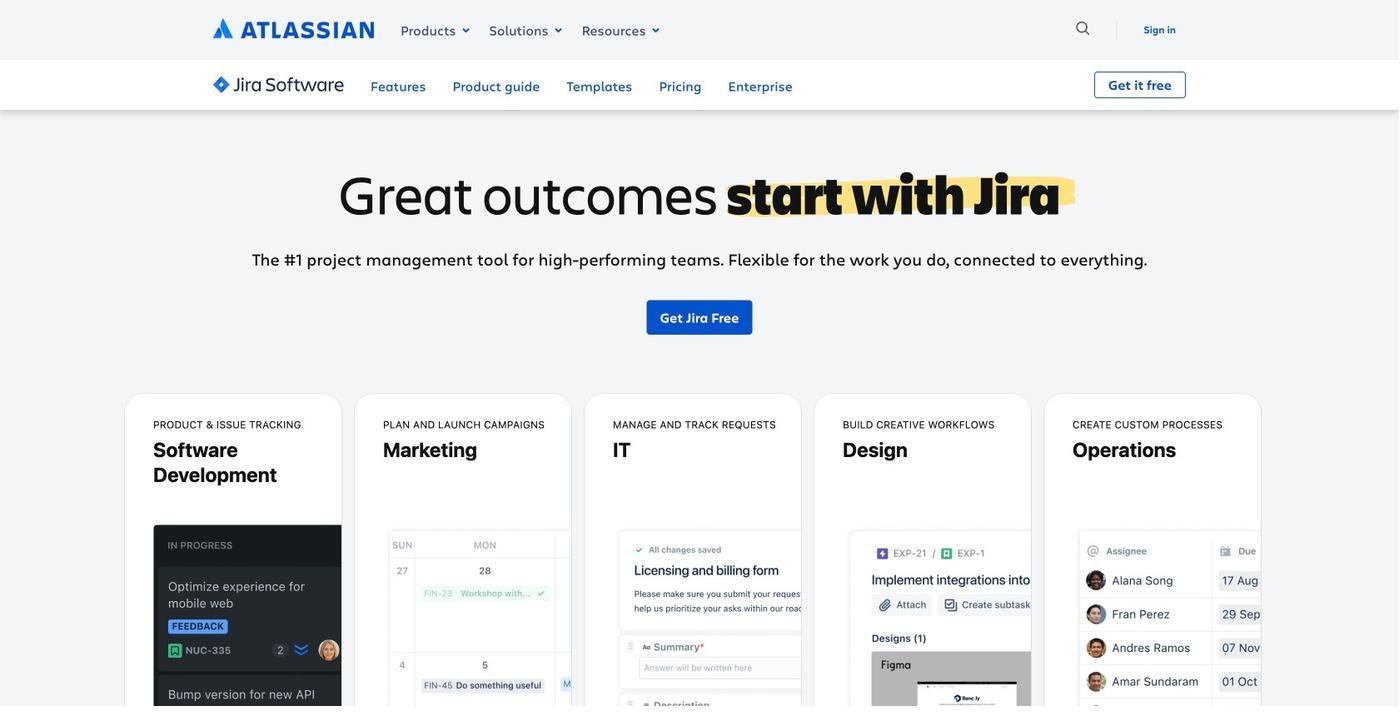 Task type: vqa. For each thing, say whether or not it's contained in the screenshot.
Jira Software logo
yes



Task type: describe. For each thing, give the bounding box(es) containing it.
search image
[[1070, 15, 1097, 42]]

jira software logo image
[[213, 65, 344, 105]]

atlassian logo image
[[213, 16, 374, 44]]



